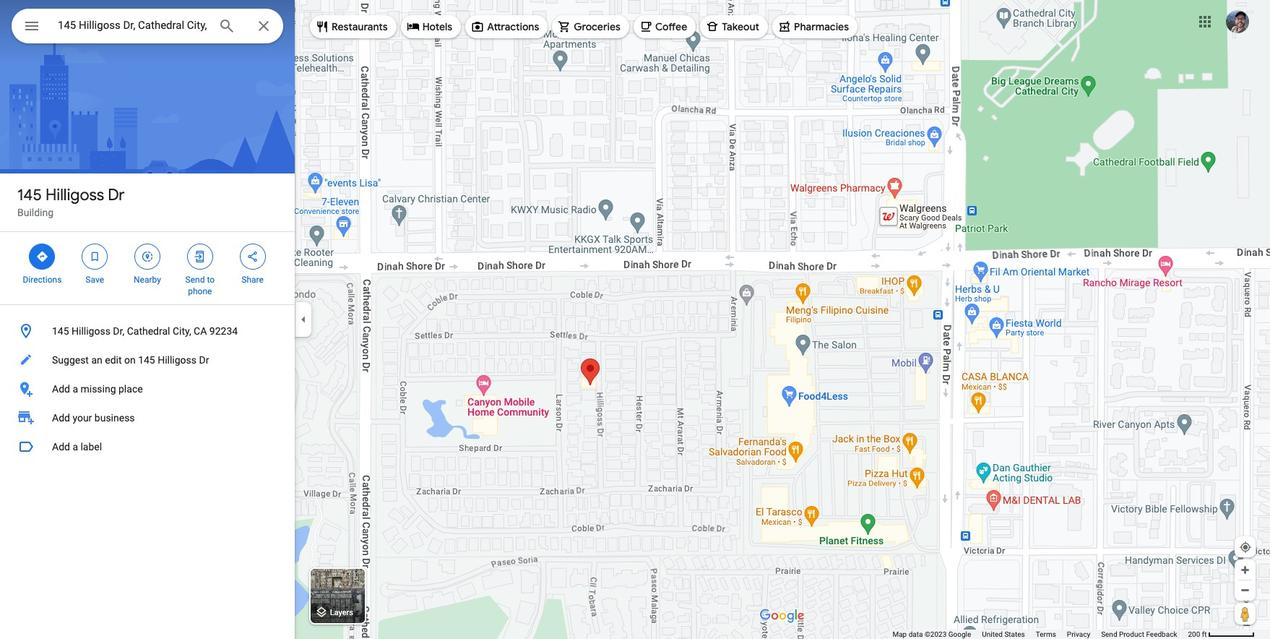 Task type: describe. For each thing, give the bounding box(es) containing it.
privacy button
[[1068, 630, 1091, 639]]

restaurants button
[[310, 9, 397, 44]]

place
[[119, 383, 143, 395]]

layers
[[330, 608, 353, 618]]

145 for dr
[[17, 185, 42, 205]]


[[141, 249, 154, 265]]

terms button
[[1037, 630, 1057, 639]]

 button
[[12, 9, 52, 46]]

business
[[95, 412, 135, 424]]

send for send to phone
[[185, 275, 205, 285]]

hilligoss for dr,
[[72, 325, 111, 337]]

suggest
[[52, 354, 89, 366]]

phone
[[188, 286, 212, 296]]

attractions button
[[466, 9, 548, 44]]

directions
[[23, 275, 62, 285]]

add your business link
[[0, 403, 295, 432]]

privacy
[[1068, 630, 1091, 638]]

attractions
[[487, 20, 540, 33]]

92234
[[210, 325, 238, 337]]

google
[[949, 630, 972, 638]]


[[194, 249, 207, 265]]

145 hilligoss dr, cathedral city, ca 92234 button
[[0, 317, 295, 346]]

ft
[[1203, 630, 1208, 638]]

data
[[909, 630, 924, 638]]

send product feedback
[[1102, 630, 1178, 638]]

200
[[1189, 630, 1201, 638]]

takeout
[[722, 20, 760, 33]]

ca
[[194, 325, 207, 337]]

product
[[1120, 630, 1145, 638]]

collapse side panel image
[[296, 312, 312, 327]]

terms
[[1037, 630, 1057, 638]]

pharmacies button
[[773, 9, 858, 44]]

united
[[983, 630, 1003, 638]]

zoom in image
[[1241, 565, 1251, 575]]

coffee button
[[634, 9, 696, 44]]

states
[[1005, 630, 1026, 638]]

145 inside suggest an edit on 145 hilligoss dr button
[[138, 354, 155, 366]]

send for send product feedback
[[1102, 630, 1118, 638]]

hotels
[[423, 20, 453, 33]]

building
[[17, 207, 54, 218]]

145 for dr,
[[52, 325, 69, 337]]

save
[[86, 275, 104, 285]]

145 hilligoss dr building
[[17, 185, 125, 218]]

dr inside button
[[199, 354, 209, 366]]

map
[[893, 630, 907, 638]]

missing
[[81, 383, 116, 395]]

145 hilligoss dr main content
[[0, 0, 295, 639]]


[[88, 249, 101, 265]]

google maps element
[[0, 0, 1271, 639]]

add for add a label
[[52, 441, 70, 453]]

google account: cj baylor  
(christian.baylor@adept.ai) image
[[1227, 10, 1250, 33]]

share
[[242, 275, 264, 285]]

hotels button
[[401, 9, 461, 44]]

suggest an edit on 145 hilligoss dr
[[52, 354, 209, 366]]

coffee
[[656, 20, 688, 33]]

footer inside google maps element
[[893, 630, 1189, 639]]

show street view coverage image
[[1236, 603, 1256, 625]]


[[246, 249, 259, 265]]

nearby
[[134, 275, 161, 285]]

a for missing
[[73, 383, 78, 395]]



Task type: locate. For each thing, give the bounding box(es) containing it.
hilligoss left dr,
[[72, 325, 111, 337]]

add
[[52, 383, 70, 395], [52, 412, 70, 424], [52, 441, 70, 453]]

0 horizontal spatial dr
[[108, 185, 125, 205]]

145 up building
[[17, 185, 42, 205]]

145 hilligoss dr, cathedral city, ca 92234
[[52, 325, 238, 337]]

send
[[185, 275, 205, 285], [1102, 630, 1118, 638]]

0 vertical spatial dr
[[108, 185, 125, 205]]

dr,
[[113, 325, 124, 337]]

0 horizontal spatial send
[[185, 275, 205, 285]]

0 vertical spatial a
[[73, 383, 78, 395]]

a left missing in the left bottom of the page
[[73, 383, 78, 395]]

0 horizontal spatial 145
[[17, 185, 42, 205]]

1 vertical spatial 145
[[52, 325, 69, 337]]

1 a from the top
[[73, 383, 78, 395]]

145 right on
[[138, 354, 155, 366]]

map data ©2023 google
[[893, 630, 972, 638]]

footer
[[893, 630, 1189, 639]]

dr
[[108, 185, 125, 205], [199, 354, 209, 366]]

edit
[[105, 354, 122, 366]]

footer containing map data ©2023 google
[[893, 630, 1189, 639]]

None field
[[58, 17, 207, 34]]

a
[[73, 383, 78, 395], [73, 441, 78, 453]]

145 inside 145 hilligoss dr building
[[17, 185, 42, 205]]

0 vertical spatial 145
[[17, 185, 42, 205]]

add left your
[[52, 412, 70, 424]]

2 vertical spatial add
[[52, 441, 70, 453]]

145
[[17, 185, 42, 205], [52, 325, 69, 337], [138, 354, 155, 366]]

2 vertical spatial hilligoss
[[158, 354, 197, 366]]

send inside send to phone
[[185, 275, 205, 285]]

add your business
[[52, 412, 135, 424]]


[[23, 16, 40, 36]]

groceries
[[574, 20, 621, 33]]

0 vertical spatial hilligoss
[[45, 185, 104, 205]]

pharmacies
[[795, 20, 849, 33]]

1 vertical spatial dr
[[199, 354, 209, 366]]

0 vertical spatial add
[[52, 383, 70, 395]]

on
[[124, 354, 136, 366]]

hilligoss for dr
[[45, 185, 104, 205]]

to
[[207, 275, 215, 285]]

takeout button
[[701, 9, 769, 44]]

united states button
[[983, 630, 1026, 639]]

actions for 145 hilligoss dr region
[[0, 232, 295, 304]]

add down suggest
[[52, 383, 70, 395]]

200 ft
[[1189, 630, 1208, 638]]

1 vertical spatial a
[[73, 441, 78, 453]]

city,
[[173, 325, 191, 337]]

zoom out image
[[1241, 585, 1251, 596]]

a for label
[[73, 441, 78, 453]]


[[36, 249, 49, 265]]

add a label
[[52, 441, 102, 453]]

hilligoss down 'city,'
[[158, 354, 197, 366]]

1 vertical spatial hilligoss
[[72, 325, 111, 337]]

2 add from the top
[[52, 412, 70, 424]]

hilligoss up building
[[45, 185, 104, 205]]

1 horizontal spatial dr
[[199, 354, 209, 366]]

©2023
[[925, 630, 947, 638]]

send product feedback button
[[1102, 630, 1178, 639]]

1 add from the top
[[52, 383, 70, 395]]

send inside button
[[1102, 630, 1118, 638]]

hilligoss
[[45, 185, 104, 205], [72, 325, 111, 337], [158, 354, 197, 366]]

none field inside 145 hilligoss dr, cathedral city, ca 92234 field
[[58, 17, 207, 34]]

 search field
[[12, 9, 283, 46]]

cathedral
[[127, 325, 170, 337]]

send left product on the bottom of page
[[1102, 630, 1118, 638]]

add left the label
[[52, 441, 70, 453]]

add a missing place button
[[0, 374, 295, 403]]

2 vertical spatial 145
[[138, 354, 155, 366]]

show your location image
[[1240, 541, 1253, 554]]

0 vertical spatial send
[[185, 275, 205, 285]]

1 vertical spatial add
[[52, 412, 70, 424]]

2 a from the top
[[73, 441, 78, 453]]

send to phone
[[185, 275, 215, 296]]

restaurants
[[332, 20, 388, 33]]

feedback
[[1147, 630, 1178, 638]]

145 up suggest
[[52, 325, 69, 337]]

1 horizontal spatial 145
[[52, 325, 69, 337]]

add for add a missing place
[[52, 383, 70, 395]]

label
[[81, 441, 102, 453]]

hilligoss inside 145 hilligoss dr building
[[45, 185, 104, 205]]

groceries button
[[553, 9, 630, 44]]

suggest an edit on 145 hilligoss dr button
[[0, 346, 295, 374]]

united states
[[983, 630, 1026, 638]]

200 ft button
[[1189, 630, 1256, 638]]

145 Hilligoss Dr, Cathedral City, CA 92234 field
[[12, 9, 283, 43]]

add a missing place
[[52, 383, 143, 395]]

add for add your business
[[52, 412, 70, 424]]

a left the label
[[73, 441, 78, 453]]

1 vertical spatial send
[[1102, 630, 1118, 638]]

an
[[91, 354, 102, 366]]

dr inside 145 hilligoss dr building
[[108, 185, 125, 205]]

3 add from the top
[[52, 441, 70, 453]]

send up the "phone"
[[185, 275, 205, 285]]

add a label button
[[0, 432, 295, 461]]

2 horizontal spatial 145
[[138, 354, 155, 366]]

your
[[73, 412, 92, 424]]

145 inside 145 hilligoss dr, cathedral city, ca 92234 button
[[52, 325, 69, 337]]

1 horizontal spatial send
[[1102, 630, 1118, 638]]



Task type: vqa. For each thing, say whether or not it's contained in the screenshot.
 search field
yes



